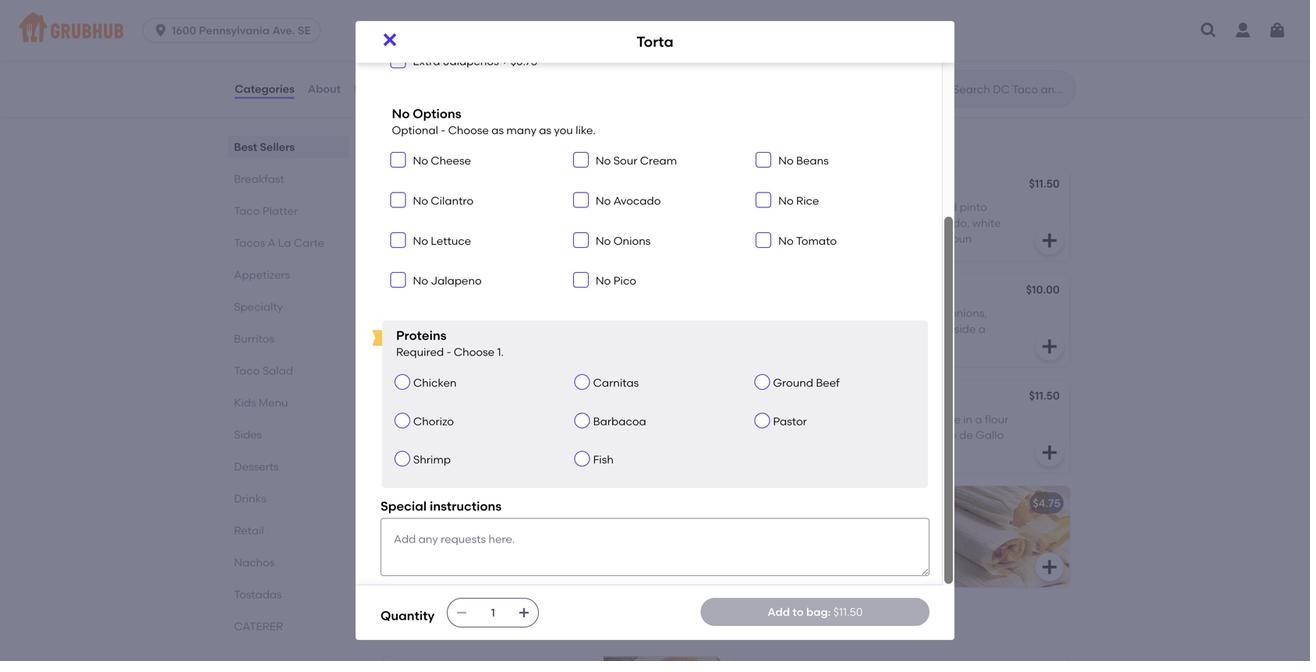 Task type: describe. For each thing, give the bounding box(es) containing it.
reviews button
[[353, 61, 398, 117]]

mexicano
[[457, 178, 510, 192]]

side for two kind of cheese in a flour tortilla. we add lettuce, sour cream, pico de gallo and guacamole at side
[[633, 323, 654, 336]]

svg image for extra meat
[[576, 16, 586, 25]]

enchilada
[[436, 497, 490, 510]]

your choice of protein served with cheese in a flour tortilla. we add lettuce, sour cream, pico de gallo and guacamole at side
[[743, 413, 1009, 458]]

special instructions
[[381, 499, 502, 514]]

1 horizontal spatial tamales
[[844, 519, 888, 532]]

no for pico
[[596, 274, 611, 288]]

and inside two kind of cheese in a flour tortilla. we add lettuce, sour cream, pico de gallo and guacamole at side
[[531, 323, 553, 336]]

reviews
[[354, 82, 398, 95]]

of for quesadilla
[[807, 413, 817, 426]]

2 vertical spatial $11.50
[[834, 606, 863, 619]]

2 as from the left
[[539, 124, 552, 137]]

0 vertical spatial guacamole
[[443, 15, 506, 28]]

refried
[[743, 307, 780, 320]]

no onions
[[596, 234, 651, 248]]

tortillas for your choice of protein wrapped in two corn tortillas topped with our ranchera sauce and melted cheese served with side of rice and beans
[[622, 413, 661, 426]]

avocado, inside 'your choice of protein served with refried pinto beans, lettuce, tomatoes, onions, avocado, white cheese and jalapeños inside a mexican bun'
[[920, 216, 970, 230]]

sauce for cheese
[[531, 535, 563, 548]]

optional
[[392, 124, 438, 137]]

pinto inside 'your choice of protein served with refried pinto beans, lettuce, tomatoes, onions, avocado, white cheese and jalapeños inside a mexican bun'
[[960, 201, 987, 214]]

no rice
[[779, 194, 819, 208]]

drinks
[[234, 492, 266, 505]]

caterer
[[234, 620, 283, 633]]

served inside the your choice of protein served with cheese in a flour tortilla. we add lettuce, sour cream, pico de gallo and guacamole at side
[[860, 413, 895, 426]]

avocado, inside refried pinto beans, lettuce, tomatoes, onions, avocado, white cheese and jalapeños inside a mexican bun
[[743, 323, 793, 336]]

our for protein
[[460, 429, 477, 442]]

lettuce, inside two kind of cheese in a flour tortilla. we add lettuce, sour cream, pico de gallo and guacamole at side
[[627, 307, 667, 320]]

jalapeños inside 'your choice of protein served with refried pinto beans, lettuce, tomatoes, onions, avocado, white cheese and jalapeños inside a mexican bun'
[[807, 232, 859, 245]]

cheese for enchilada
[[393, 497, 434, 510]]

served inside your choice of protein wrapped in two corn tortillas topped with our ranchera sauce and melted cheese served with side of rice and beans
[[393, 445, 428, 458]]

add to bag: $11.50
[[768, 606, 863, 619]]

served inside the two kind of cheese wrapped in two corn tortillas topped with our ranchera sauce and melted cheese served with side of rice and beans
[[393, 551, 428, 564]]

meat
[[626, 15, 653, 28]]

no for jalapeno
[[413, 274, 428, 288]]

extra guacamole + $2.00
[[413, 15, 545, 28]]

of down instructions
[[480, 551, 490, 564]]

nachos
[[234, 556, 275, 569]]

add inside two kind of cheese in a flour tortilla. we add lettuce, sour cream, pico de gallo and guacamole at side
[[603, 307, 624, 320]]

a inside the your choice of protein served with cheese in a flour tortilla. we add lettuce, sour cream, pico de gallo and guacamole at side
[[975, 413, 983, 426]]

sellers
[[260, 140, 295, 154]]

sour
[[614, 154, 638, 167]]

$10.00
[[1026, 283, 1060, 296]]

we inside two kind of cheese in a flour tortilla. we add lettuce, sour cream, pico de gallo and guacamole at side
[[583, 307, 600, 320]]

authentic mexican tamales
[[743, 519, 888, 532]]

+ for extra pico
[[834, 15, 841, 28]]

1 as from the left
[[492, 124, 504, 137]]

cream, inside two kind of cheese in a flour tortilla. we add lettuce, sour cream, pico de gallo and guacamole at side
[[418, 323, 456, 336]]

tomatoes, inside 'your choice of protein served with refried pinto beans, lettuce, tomatoes, onions, avocado, white cheese and jalapeños inside a mexican bun'
[[823, 216, 877, 230]]

taco for taco platter
[[234, 204, 260, 218]]

cheese for quesadilla
[[393, 285, 434, 298]]

Special instructions text field
[[381, 518, 930, 576]]

flour inside the your choice of protein served with cheese in a flour tortilla. we add lettuce, sour cream, pico de gallo and guacamole at side
[[985, 413, 1009, 426]]

$0.50
[[843, 15, 871, 28]]

your choice of protein wrapped in two corn tortillas topped with our ranchera sauce and melted cheese served with side of rice and beans
[[393, 413, 667, 458]]

tomatoes, inside refried pinto beans, lettuce, tomatoes, onions, avocado, white cheese and jalapeños inside a mexican bun
[[894, 307, 947, 320]]

main navigation navigation
[[0, 0, 1310, 61]]

$2.00
[[518, 15, 545, 28]]

0 horizontal spatial burritos
[[234, 332, 274, 346]]

and inside the your choice of protein served with cheese in a flour tortilla. we add lettuce, sour cream, pico de gallo and guacamole at side
[[743, 445, 764, 458]]

no for rice
[[779, 194, 794, 208]]

tamales de mexicano pork (cerdo) image
[[953, 486, 1070, 588]]

jalapeños inside refried pinto beans, lettuce, tomatoes, onions, avocado, white cheese and jalapeños inside a mexican bun
[[891, 323, 943, 336]]

onions, inside refried pinto beans, lettuce, tomatoes, onions, avocado, white cheese and jalapeños inside a mexican bun
[[950, 307, 988, 320]]

no cilantro
[[413, 194, 474, 208]]

ground beef
[[773, 376, 840, 390]]

chorizo
[[413, 415, 454, 428]]

$11.50 for your choice of protein served with refried pinto beans, lettuce, tomatoes, onions, avocado, white cheese and jalapeños inside a mexican bun
[[1029, 177, 1060, 190]]

pico for no
[[614, 274, 637, 288]]

side for your choice of protein wrapped in two corn tortillas topped with our ranchera sauce and melted cheese served with side of rice and beans
[[456, 445, 477, 458]]

pastor
[[773, 415, 807, 428]]

0 horizontal spatial specialty
[[234, 300, 283, 314]]

- inside the proteins required - choose 1.
[[447, 346, 451, 359]]

add
[[768, 606, 790, 619]]

tamales de mexicano chicken (pollo)
[[393, 178, 591, 192]]

of for cheese enchilada
[[440, 519, 451, 532]]

tortilla. inside the your choice of protein served with cheese in a flour tortilla. we add lettuce, sour cream, pico de gallo and guacamole at side
[[743, 429, 779, 442]]

a
[[268, 236, 276, 250]]

- inside no options optional - choose as many as you like.
[[441, 124, 446, 137]]

cheese enchilada
[[393, 497, 490, 510]]

and inside refried pinto beans, lettuce, tomatoes, onions, avocado, white cheese and jalapeños inside a mexican bun
[[867, 323, 888, 336]]

a inside 'your choice of protein served with refried pinto beans, lettuce, tomatoes, onions, avocado, white cheese and jalapeños inside a mexican bun'
[[895, 232, 902, 245]]

no for options
[[392, 106, 410, 121]]

$11.50 for your choice of protein served with cheese in a flour tortilla. we add lettuce, sour cream, pico de gallo and guacamole at side
[[1029, 389, 1060, 403]]

chicken
[[413, 376, 457, 390]]

many
[[507, 124, 537, 137]]

no for sour
[[596, 154, 611, 167]]

two for two kind of cheese wrapped in two corn tortillas topped with our ranchera sauce and melted cheese served with side of rice and beans
[[557, 519, 576, 532]]

and
[[464, 40, 486, 53]]

no jalapeno
[[413, 274, 482, 288]]

extra jalapenos + $0.75
[[413, 55, 538, 68]]

and inside 'your choice of protein served with refried pinto beans, lettuce, tomatoes, onions, avocado, white cheese and jalapeños inside a mexican bun'
[[783, 232, 804, 245]]

beans, inside refried pinto beans, lettuce, tomatoes, onions, avocado, white cheese and jalapeños inside a mexican bun
[[813, 307, 848, 320]]

cilantro
[[431, 194, 474, 208]]

we inside the your choice of protein served with cheese in a flour tortilla. we add lettuce, sour cream, pico de gallo and guacamole at side
[[782, 429, 799, 442]]

at inside two kind of cheese in a flour tortilla. we add lettuce, sour cream, pico de gallo and guacamole at side
[[619, 323, 630, 336]]

quantity
[[381, 608, 435, 624]]

de inside the your choice of protein served with cheese in a flour tortilla. we add lettuce, sour cream, pico de gallo and guacamole at side
[[960, 429, 973, 442]]

rice
[[796, 194, 819, 208]]

special
[[381, 499, 427, 514]]

required
[[396, 346, 444, 359]]

proteins required - choose 1.
[[396, 328, 504, 359]]

lettuce, inside 'your choice of protein served with refried pinto beans, lettuce, tomatoes, onions, avocado, white cheese and jalapeños inside a mexican bun'
[[781, 216, 821, 230]]

de inside two kind of cheese in a flour tortilla. we add lettuce, sour cream, pico de gallo and guacamole at side
[[484, 323, 498, 336]]

cream, inside the your choice of protein served with cheese in a flour tortilla. we add lettuce, sour cream, pico de gallo and guacamole at side
[[894, 429, 931, 442]]

flour inside two kind of cheese in a flour tortilla. we add lettuce, sour cream, pico de gallo and guacamole at side
[[517, 307, 541, 320]]

cheese quesadilla
[[393, 285, 494, 298]]

1600 pennsylvania ave. se
[[172, 24, 311, 37]]

tacos a la carte
[[234, 236, 324, 250]]

ave.
[[272, 24, 295, 37]]

protein for enchiladas
[[820, 413, 858, 426]]

shrimp
[[413, 453, 451, 467]]

best
[[234, 140, 257, 154]]

no lettuce
[[413, 234, 471, 248]]

your for tamales de mexicano chicken (pollo)
[[743, 201, 766, 214]]

instructions
[[430, 499, 502, 514]]

no sour cream
[[596, 154, 677, 167]]

pico for extra
[[809, 15, 831, 28]]

chips,
[[393, 40, 427, 53]]

gallo inside two kind of cheese in a flour tortilla. we add lettuce, sour cream, pico de gallo and guacamole at side
[[501, 323, 529, 336]]

cheese inside two kind of cheese in a flour tortilla. we add lettuce, sour cream, pico de gallo and guacamole at side
[[455, 307, 493, 320]]

in inside two kind of cheese in a flour tortilla. we add lettuce, sour cream, pico de gallo and guacamole at side
[[496, 307, 505, 320]]

extra for extra guacamole
[[413, 15, 440, 28]]

lettuce, inside the your choice of protein served with cheese in a flour tortilla. we add lettuce, sour cream, pico de gallo and guacamole at side
[[826, 429, 866, 442]]

1 horizontal spatial torta
[[743, 178, 771, 192]]

1 horizontal spatial quesadilla
[[743, 391, 801, 404]]

cream
[[640, 154, 677, 167]]

Search DC Taco and Wings search field
[[952, 82, 1071, 97]]

a inside refried pinto beans, lettuce, tomatoes, onions, avocado, white cheese and jalapeños inside a mexican bun
[[979, 323, 986, 336]]

Input item quantity number field
[[476, 599, 510, 627]]

beans for cheese
[[539, 551, 572, 564]]

1600 pennsylvania ave. se button
[[143, 18, 327, 43]]

enchiladas
[[393, 391, 452, 404]]

sour inside two kind of cheese in a flour tortilla. we add lettuce, sour cream, pico de gallo and guacamole at side
[[393, 323, 416, 336]]

lettuce
[[431, 234, 471, 248]]

sides
[[234, 428, 262, 442]]

+ for extra meat
[[656, 15, 662, 28]]

bun inside refried pinto beans, lettuce, tomatoes, onions, avocado, white cheese and jalapeños inside a mexican bun
[[790, 338, 810, 352]]

your inside your choice of protein wrapped in two corn tortillas topped with our ranchera sauce and melted cheese served with side of rice and beans
[[393, 413, 416, 426]]

svg image for no pico
[[576, 275, 586, 285]]

avocado
[[614, 194, 661, 208]]

svg image inside main navigation navigation
[[1200, 21, 1218, 40]]

wrapped for protein
[[511, 413, 559, 426]]

inside inside refried pinto beans, lettuce, tomatoes, onions, avocado, white cheese and jalapeños inside a mexican bun
[[945, 323, 976, 336]]

your choice of protein served with refried pinto beans, lettuce, tomatoes, onions, avocado, white cheese and jalapeños inside a mexican bun
[[743, 201, 1001, 245]]

chips, salsa, and guacamole
[[393, 40, 552, 53]]

2 vertical spatial mexican
[[797, 519, 841, 532]]

sauce for protein
[[531, 429, 563, 442]]

melted for your choice of protein wrapped in two corn tortillas topped with our ranchera sauce and melted cheese served with side of rice and beans
[[589, 429, 627, 442]]

chips, salsa, and guacamole button
[[384, 29, 721, 99]]

taco platter
[[234, 204, 298, 218]]

to
[[793, 606, 804, 619]]

svg image for extra pico
[[759, 16, 768, 25]]

tortilla. inside two kind of cheese in a flour tortilla. we add lettuce, sour cream, pico de gallo and guacamole at side
[[544, 307, 580, 320]]

breakfast
[[234, 172, 284, 186]]

pennsylvania
[[199, 24, 270, 37]]

in inside your choice of protein wrapped in two corn tortillas topped with our ranchera sauce and melted cheese served with side of rice and beans
[[561, 413, 571, 426]]



Task type: vqa. For each thing, say whether or not it's contained in the screenshot.
bottom topped
yes



Task type: locate. For each thing, give the bounding box(es) containing it.
topped inside the two kind of cheese wrapped in two corn tortillas topped with our ranchera sauce and melted cheese served with side of rice and beans
[[393, 535, 432, 548]]

tostadas
[[234, 588, 282, 601]]

and
[[783, 232, 804, 245], [531, 323, 553, 336], [867, 323, 888, 336], [566, 429, 587, 442], [515, 445, 536, 458], [743, 445, 764, 458], [566, 535, 587, 548], [515, 551, 536, 564]]

two for your choice of protein wrapped in two corn tortillas topped with our ranchera sauce and melted cheese served with side of rice and beans
[[573, 413, 593, 426]]

1 vertical spatial gallo
[[976, 429, 1004, 442]]

of
[[807, 201, 817, 214], [442, 307, 452, 320], [457, 413, 468, 426], [807, 413, 817, 426], [480, 445, 490, 458], [440, 519, 451, 532], [480, 551, 490, 564]]

$0.75
[[511, 55, 538, 68]]

1 vertical spatial pico
[[614, 274, 637, 288]]

choose inside no options optional - choose as many as you like.
[[448, 124, 489, 137]]

2 ranchera from the top
[[480, 535, 528, 548]]

at down the beef
[[830, 445, 841, 458]]

protein right rice
[[820, 201, 858, 214]]

extra meat + $3.00
[[596, 15, 693, 28]]

0 vertical spatial sour
[[393, 323, 416, 336]]

+ left the $2.00
[[509, 15, 515, 28]]

1 vertical spatial onions,
[[950, 307, 988, 320]]

1 vertical spatial inside
[[945, 323, 976, 336]]

1 vertical spatial at
[[830, 445, 841, 458]]

topped for two
[[393, 535, 432, 548]]

1 vertical spatial kind
[[415, 519, 438, 532]]

our inside your choice of protein wrapped in two corn tortillas topped with our ranchera sauce and melted cheese served with side of rice and beans
[[460, 429, 477, 442]]

0 horizontal spatial tamales
[[393, 178, 438, 192]]

1 ranchera from the top
[[480, 429, 528, 442]]

kind for two
[[415, 519, 438, 532]]

extra for extra meat
[[596, 15, 623, 28]]

kind for two
[[417, 307, 439, 320]]

avocado, down 'refried'
[[920, 216, 970, 230]]

your down enchiladas
[[393, 413, 416, 426]]

0 vertical spatial taco
[[234, 204, 260, 218]]

0 vertical spatial ranchera
[[480, 429, 528, 442]]

kids menu
[[234, 396, 288, 410]]

your for enchiladas
[[743, 413, 766, 426]]

0 horizontal spatial de
[[441, 178, 455, 192]]

two inside your choice of protein wrapped in two corn tortillas topped with our ranchera sauce and melted cheese served with side of rice and beans
[[573, 413, 593, 426]]

1 vertical spatial corn
[[579, 519, 603, 532]]

served
[[860, 201, 895, 214], [860, 413, 895, 426], [393, 445, 428, 458], [393, 551, 428, 564]]

tomato
[[796, 234, 837, 248]]

ranchera inside your choice of protein wrapped in two corn tortillas topped with our ranchera sauce and melted cheese served with side of rice and beans
[[480, 429, 528, 442]]

corn for your choice of protein wrapped in two corn tortillas topped with our ranchera sauce and melted cheese served with side of rice and beans
[[596, 413, 620, 426]]

rice up input item quantity number field
[[493, 551, 513, 564]]

0 horizontal spatial gallo
[[501, 323, 529, 336]]

0 horizontal spatial tomatoes,
[[823, 216, 877, 230]]

1 horizontal spatial pinto
[[960, 201, 987, 214]]

choice for tamales de mexicano chicken (pollo)
[[768, 201, 804, 214]]

tortillas inside your choice of protein wrapped in two corn tortillas topped with our ranchera sauce and melted cheese served with side of rice and beans
[[622, 413, 661, 426]]

side for two kind of cheese wrapped in two corn tortillas topped with our ranchera sauce and melted cheese served with side of rice and beans
[[456, 551, 477, 564]]

no for beans
[[779, 154, 794, 167]]

1 rice from the top
[[493, 445, 513, 458]]

1 horizontal spatial as
[[539, 124, 552, 137]]

pinto right 'refried'
[[960, 201, 987, 214]]

desserts
[[234, 460, 279, 473]]

quesadilla down lettuce
[[436, 285, 494, 298]]

add inside the your choice of protein served with cheese in a flour tortilla. we add lettuce, sour cream, pico de gallo and guacamole at side
[[802, 429, 823, 442]]

no left tomato
[[779, 234, 794, 248]]

gallo inside the your choice of protein served with cheese in a flour tortilla. we add lettuce, sour cream, pico de gallo and guacamole at side
[[976, 429, 1004, 442]]

svg image for no cheese
[[394, 155, 403, 165]]

0 vertical spatial beans,
[[743, 216, 778, 230]]

about
[[308, 82, 341, 95]]

served inside 'your choice of protein served with refried pinto beans, lettuce, tomatoes, onions, avocado, white cheese and jalapeños inside a mexican bun'
[[860, 201, 895, 214]]

no left onions
[[596, 234, 611, 248]]

protein inside the your choice of protein served with cheese in a flour tortilla. we add lettuce, sour cream, pico de gallo and guacamole at side
[[820, 413, 858, 426]]

as left you
[[539, 124, 552, 137]]

sauce inside your choice of protein wrapped in two corn tortillas topped with our ranchera sauce and melted cheese served with side of rice and beans
[[531, 429, 563, 442]]

+ right meat
[[656, 15, 662, 28]]

1 sauce from the top
[[531, 429, 563, 442]]

+ left $0.75
[[502, 55, 508, 68]]

no
[[392, 106, 410, 121], [413, 154, 428, 167], [596, 154, 611, 167], [779, 154, 794, 167], [413, 194, 428, 208], [596, 194, 611, 208], [779, 194, 794, 208], [413, 234, 428, 248], [596, 234, 611, 248], [779, 234, 794, 248], [413, 274, 428, 288], [596, 274, 611, 288]]

in inside the two kind of cheese wrapped in two corn tortillas topped with our ranchera sauce and melted cheese served with side of rice and beans
[[545, 519, 554, 532]]

+ left $0.50
[[834, 15, 841, 28]]

corn inside the two kind of cheese wrapped in two corn tortillas topped with our ranchera sauce and melted cheese served with side of rice and beans
[[579, 519, 603, 532]]

quesadilla down ground
[[743, 391, 801, 404]]

beans
[[539, 445, 572, 458], [539, 551, 572, 564]]

search icon image
[[928, 80, 947, 98]]

0 horizontal spatial cream,
[[418, 323, 456, 336]]

extra left meat
[[596, 15, 623, 28]]

$4.75
[[1033, 497, 1061, 510]]

0 horizontal spatial tortilla.
[[544, 307, 580, 320]]

1 horizontal spatial at
[[830, 445, 841, 458]]

no left avocado
[[596, 194, 611, 208]]

two kind of cheese in a flour tortilla. we add lettuce, sour cream, pico de gallo and guacamole at side
[[393, 307, 667, 336]]

burritos
[[234, 332, 274, 346], [381, 621, 445, 641]]

svg image inside 1600 pennsylvania ave. se button
[[153, 23, 169, 38]]

your inside 'your choice of protein served with refried pinto beans, lettuce, tomatoes, onions, avocado, white cheese and jalapeños inside a mexican bun'
[[743, 201, 766, 214]]

extra down "chips," on the top of the page
[[413, 55, 440, 68]]

bun up ground
[[790, 338, 810, 352]]

rice inside the two kind of cheese wrapped in two corn tortillas topped with our ranchera sauce and melted cheese served with side of rice and beans
[[493, 551, 513, 564]]

kind up proteins
[[417, 307, 439, 320]]

0 horizontal spatial pico
[[458, 323, 482, 336]]

guacamole up $0.75
[[489, 40, 552, 53]]

bun inside 'your choice of protein served with refried pinto beans, lettuce, tomatoes, onions, avocado, white cheese and jalapeños inside a mexican bun'
[[952, 232, 972, 245]]

as left many
[[492, 124, 504, 137]]

no left lettuce
[[413, 234, 428, 248]]

with
[[898, 201, 920, 214], [898, 413, 920, 426], [435, 429, 457, 442], [431, 445, 453, 458], [435, 535, 457, 548], [431, 551, 453, 564]]

topped down chorizo
[[393, 429, 432, 442]]

topped down special
[[393, 535, 432, 548]]

no for onions
[[596, 234, 611, 248]]

mexican right authentic
[[797, 519, 841, 532]]

0 horizontal spatial add
[[603, 307, 624, 320]]

sauce
[[531, 429, 563, 442], [531, 535, 563, 548]]

like.
[[576, 124, 596, 137]]

guacamole up and at top left
[[443, 15, 506, 28]]

at inside the your choice of protein served with cheese in a flour tortilla. we add lettuce, sour cream, pico de gallo and guacamole at side
[[830, 445, 841, 458]]

bag:
[[807, 606, 831, 619]]

0 vertical spatial cheese
[[431, 154, 471, 167]]

0 horizontal spatial torta
[[637, 33, 674, 50]]

pico left $0.50
[[809, 15, 831, 28]]

inside inside 'your choice of protein served with refried pinto beans, lettuce, tomatoes, onions, avocado, white cheese and jalapeños inside a mexican bun'
[[861, 232, 892, 245]]

cheese inside 'your choice of protein served with refried pinto beans, lettuce, tomatoes, onions, avocado, white cheese and jalapeños inside a mexican bun'
[[743, 232, 781, 245]]

choice down ground
[[768, 413, 804, 426]]

gallo
[[501, 323, 529, 336], [976, 429, 1004, 442]]

0 vertical spatial cream,
[[418, 323, 456, 336]]

1 topped from the top
[[393, 429, 432, 442]]

$3.00
[[665, 15, 693, 28]]

pico
[[458, 323, 482, 336], [934, 429, 957, 442]]

0 vertical spatial at
[[619, 323, 630, 336]]

guacamole inside the your choice of protein served with cheese in a flour tortilla. we add lettuce, sour cream, pico de gallo and guacamole at side
[[766, 445, 827, 458]]

1 horizontal spatial we
[[782, 429, 799, 442]]

1 vertical spatial our
[[460, 535, 477, 548]]

1 vertical spatial avocado,
[[743, 323, 793, 336]]

svg image for no tomato
[[759, 235, 768, 245]]

kind
[[417, 307, 439, 320], [415, 519, 438, 532]]

1 vertical spatial beans,
[[813, 307, 848, 320]]

onions, inside 'your choice of protein served with refried pinto beans, lettuce, tomatoes, onions, avocado, white cheese and jalapeños inside a mexican bun'
[[880, 216, 917, 230]]

categories
[[235, 82, 295, 95]]

choice inside your choice of protein wrapped in two corn tortillas topped with our ranchera sauce and melted cheese served with side of rice and beans
[[419, 413, 455, 426]]

of for torta
[[807, 201, 817, 214]]

best sellers
[[234, 140, 295, 154]]

topped for your
[[393, 429, 432, 442]]

torta
[[637, 33, 674, 50], [743, 178, 771, 192]]

(pollo)
[[557, 178, 591, 192]]

cheese up cilantro
[[431, 154, 471, 167]]

1 horizontal spatial bun
[[952, 232, 972, 245]]

protein
[[820, 201, 858, 214], [470, 413, 508, 426], [820, 413, 858, 426]]

lettuce, inside refried pinto beans, lettuce, tomatoes, onions, avocado, white cheese and jalapeños inside a mexican bun
[[851, 307, 891, 320]]

kind inside the two kind of cheese wrapped in two corn tortillas topped with our ranchera sauce and melted cheese served with side of rice and beans
[[415, 519, 438, 532]]

tortillas down 'carnitas'
[[622, 413, 661, 426]]

pinto right refried
[[783, 307, 810, 320]]

jalapeno
[[431, 274, 482, 288]]

no for cheese
[[413, 154, 428, 167]]

mexican down refried
[[743, 338, 787, 352]]

no beans
[[779, 154, 829, 167]]

tacos
[[234, 236, 265, 250]]

1 vertical spatial burritos
[[381, 621, 445, 641]]

guacamole down no pico
[[555, 323, 616, 336]]

guacamole down pastor
[[766, 445, 827, 458]]

corn down 'carnitas'
[[596, 413, 620, 426]]

0 horizontal spatial quesadilla
[[436, 285, 494, 298]]

choice inside the your choice of protein served with cheese in a flour tortilla. we add lettuce, sour cream, pico de gallo and guacamole at side
[[768, 413, 804, 426]]

1 vertical spatial wrapped
[[494, 519, 542, 532]]

ranchera for protein
[[480, 429, 528, 442]]

0 vertical spatial pinto
[[960, 201, 987, 214]]

wrapped
[[511, 413, 559, 426], [494, 519, 542, 532]]

1 beans from the top
[[539, 445, 572, 458]]

0 vertical spatial beans
[[539, 445, 572, 458]]

1 vertical spatial sour
[[868, 429, 891, 442]]

melted
[[589, 429, 627, 442], [589, 535, 627, 548]]

2 sauce from the top
[[531, 535, 563, 548]]

add down pastor
[[802, 429, 823, 442]]

protein inside your choice of protein wrapped in two corn tortillas topped with our ranchera sauce and melted cheese served with side of rice and beans
[[470, 413, 508, 426]]

your inside the your choice of protein served with cheese in a flour tortilla. we add lettuce, sour cream, pico de gallo and guacamole at side
[[743, 413, 766, 426]]

beans,
[[743, 216, 778, 230], [813, 307, 848, 320]]

2 rice from the top
[[493, 551, 513, 564]]

no up optional
[[392, 106, 410, 121]]

pico inside two kind of cheese in a flour tortilla. we add lettuce, sour cream, pico de gallo and guacamole at side
[[458, 323, 482, 336]]

0 vertical spatial wrapped
[[511, 413, 559, 426]]

1 horizontal spatial sour
[[868, 429, 891, 442]]

we down pastor
[[782, 429, 799, 442]]

we down no pico
[[583, 307, 600, 320]]

svg image for extra guacamole
[[394, 16, 403, 25]]

tortillas inside the two kind of cheese wrapped in two corn tortillas topped with our ranchera sauce and melted cheese served with side of rice and beans
[[605, 519, 645, 532]]

1 horizontal spatial cream,
[[894, 429, 931, 442]]

our
[[460, 429, 477, 442], [460, 535, 477, 548]]

no avocado
[[596, 194, 661, 208]]

of up no tomato at right top
[[807, 201, 817, 214]]

your left pastor
[[743, 413, 766, 426]]

rice for cheese
[[493, 551, 513, 564]]

1 vertical spatial cream,
[[894, 429, 931, 442]]

2 beans from the top
[[539, 551, 572, 564]]

1 melted from the top
[[589, 429, 627, 442]]

carnitas
[[593, 376, 639, 390]]

extra for extra jalapenos
[[413, 55, 440, 68]]

kids
[[234, 396, 256, 410]]

barbacoa
[[593, 415, 646, 428]]

no for lettuce
[[413, 234, 428, 248]]

extra left $0.50
[[779, 15, 806, 28]]

2 topped from the top
[[393, 535, 432, 548]]

0 horizontal spatial guacamole
[[555, 323, 616, 336]]

mexican inside 'your choice of protein served with refried pinto beans, lettuce, tomatoes, onions, avocado, white cheese and jalapeños inside a mexican bun'
[[905, 232, 949, 245]]

beef
[[816, 376, 840, 390]]

taco left salad
[[234, 364, 260, 378]]

extra pico + $0.50
[[779, 15, 871, 28]]

tortillas
[[622, 413, 661, 426], [605, 519, 645, 532]]

protein for tamales de mexicano chicken (pollo)
[[820, 201, 858, 214]]

flour
[[517, 307, 541, 320], [985, 413, 1009, 426]]

beans for protein
[[539, 445, 572, 458]]

choice up no tomato at right top
[[768, 201, 804, 214]]

- right required
[[447, 346, 451, 359]]

cheese
[[431, 154, 471, 167], [393, 285, 434, 298], [393, 497, 434, 510]]

0 vertical spatial onions,
[[880, 216, 917, 230]]

2 taco from the top
[[234, 364, 260, 378]]

svg image for no cilantro
[[394, 195, 403, 205]]

no left beans
[[779, 154, 794, 167]]

corn down fish
[[579, 519, 603, 532]]

0 vertical spatial jalapeños
[[807, 232, 859, 245]]

white
[[973, 216, 1001, 230], [795, 323, 824, 336]]

of inside two kind of cheese in a flour tortilla. we add lettuce, sour cream, pico de gallo and guacamole at side
[[442, 307, 452, 320]]

taco salad
[[234, 364, 293, 378]]

as
[[492, 124, 504, 137], [539, 124, 552, 137]]

ground
[[773, 376, 814, 390]]

no left sour
[[596, 154, 611, 167]]

tomatoes,
[[823, 216, 877, 230], [894, 307, 947, 320]]

0 horizontal spatial bun
[[790, 338, 810, 352]]

0 vertical spatial bun
[[952, 232, 972, 245]]

no cheese
[[413, 154, 471, 167]]

+ for extra jalapenos
[[502, 55, 508, 68]]

0 vertical spatial topped
[[393, 429, 432, 442]]

tamales inside button
[[393, 178, 438, 192]]

you
[[554, 124, 573, 137]]

0 vertical spatial specialty
[[381, 131, 458, 151]]

jalapenos
[[443, 55, 499, 68]]

sour inside the your choice of protein served with cheese in a flour tortilla. we add lettuce, sour cream, pico de gallo and guacamole at side
[[868, 429, 891, 442]]

specialty
[[381, 131, 458, 151], [234, 300, 283, 314]]

jalapeños
[[807, 232, 859, 245], [891, 323, 943, 336]]

beans inside your choice of protein wrapped in two corn tortillas topped with our ranchera sauce and melted cheese served with side of rice and beans
[[539, 445, 572, 458]]

bun
[[952, 232, 972, 245], [790, 338, 810, 352]]

choice down enchiladas
[[419, 413, 455, 426]]

at down no pico
[[619, 323, 630, 336]]

0 horizontal spatial at
[[619, 323, 630, 336]]

ranchera
[[480, 429, 528, 442], [480, 535, 528, 548]]

2 melted from the top
[[589, 535, 627, 548]]

- down options
[[441, 124, 446, 137]]

tortillas for two kind of cheese wrapped in two corn tortillas topped with our ranchera sauce and melted cheese served with side of rice and beans
[[605, 519, 645, 532]]

authentic
[[743, 519, 794, 532]]

ranchera inside the two kind of cheese wrapped in two corn tortillas topped with our ranchera sauce and melted cheese served with side of rice and beans
[[480, 535, 528, 548]]

svg image
[[394, 16, 403, 25], [576, 16, 586, 25], [759, 16, 768, 25], [1200, 21, 1218, 40], [381, 30, 399, 49], [394, 155, 403, 165], [394, 195, 403, 205], [576, 195, 586, 205], [759, 195, 768, 205], [1041, 231, 1059, 250], [759, 235, 768, 245], [576, 275, 586, 285], [456, 607, 468, 619]]

with inside 'your choice of protein served with refried pinto beans, lettuce, tomatoes, onions, avocado, white cheese and jalapeños inside a mexican bun'
[[898, 201, 920, 214]]

no down no onions
[[596, 274, 611, 288]]

of down cheese quesadilla
[[442, 307, 452, 320]]

1 our from the top
[[460, 429, 477, 442]]

1 horizontal spatial flour
[[985, 413, 1009, 426]]

protein down the beef
[[820, 413, 858, 426]]

tortillas down fish
[[605, 519, 645, 532]]

pico down no onions
[[614, 274, 637, 288]]

quesadilla
[[436, 285, 494, 298], [743, 391, 801, 404]]

no left cilantro
[[413, 194, 428, 208]]

0 vertical spatial quesadilla
[[436, 285, 494, 298]]

choice inside 'your choice of protein served with refried pinto beans, lettuce, tomatoes, onions, avocado, white cheese and jalapeños inside a mexican bun'
[[768, 201, 804, 214]]

rice up instructions
[[493, 445, 513, 458]]

1 vertical spatial torta
[[743, 178, 771, 192]]

choice
[[768, 201, 804, 214], [419, 413, 455, 426], [768, 413, 804, 426]]

protein right chorizo
[[470, 413, 508, 426]]

no down optional
[[413, 154, 428, 167]]

onions
[[614, 234, 651, 248]]

ranchera for cheese
[[480, 535, 528, 548]]

taco up the tacos at the top left
[[234, 204, 260, 218]]

mexican down 'refried'
[[905, 232, 949, 245]]

we
[[583, 307, 600, 320], [782, 429, 799, 442]]

of for cheese quesadilla
[[442, 307, 452, 320]]

1 vertical spatial white
[[795, 323, 824, 336]]

mexican inside refried pinto beans, lettuce, tomatoes, onions, avocado, white cheese and jalapeños inside a mexican bun
[[743, 338, 787, 352]]

extra for extra pico
[[779, 15, 806, 28]]

1 horizontal spatial de
[[484, 323, 498, 336]]

cheese up two
[[393, 285, 434, 298]]

bun down 'refried'
[[952, 232, 972, 245]]

wrapped for cheese
[[494, 519, 542, 532]]

of inside 'your choice of protein served with refried pinto beans, lettuce, tomatoes, onions, avocado, white cheese and jalapeños inside a mexican bun'
[[807, 201, 817, 214]]

1 vertical spatial tamales
[[844, 519, 888, 532]]

our for cheese
[[460, 535, 477, 548]]

no left rice
[[779, 194, 794, 208]]

1 horizontal spatial inside
[[945, 323, 976, 336]]

beans inside the two kind of cheese wrapped in two corn tortillas topped with our ranchera sauce and melted cheese served with side of rice and beans
[[539, 551, 572, 564]]

no inside no options optional - choose as many as you like.
[[392, 106, 410, 121]]

mexican
[[905, 232, 949, 245], [743, 338, 787, 352], [797, 519, 841, 532]]

side inside the your choice of protein served with cheese in a flour tortilla. we add lettuce, sour cream, pico de gallo and guacamole at side
[[844, 445, 865, 458]]

svg image for no avocado
[[576, 195, 586, 205]]

white inside 'your choice of protein served with refried pinto beans, lettuce, tomatoes, onions, avocado, white cheese and jalapeños inside a mexican bun'
[[973, 216, 1001, 230]]

of inside the your choice of protein served with cheese in a flour tortilla. we add lettuce, sour cream, pico de gallo and guacamole at side
[[807, 413, 817, 426]]

with inside the your choice of protein served with cheese in a flour tortilla. we add lettuce, sour cream, pico de gallo and guacamole at side
[[898, 413, 920, 426]]

kind down special instructions
[[415, 519, 438, 532]]

1 horizontal spatial avocado,
[[920, 216, 970, 230]]

1 horizontal spatial jalapeños
[[891, 323, 943, 336]]

1 horizontal spatial pico
[[809, 15, 831, 28]]

taco for taco salad
[[234, 364, 260, 378]]

of right chorizo
[[457, 413, 468, 426]]

no tomato
[[779, 234, 837, 248]]

svg image for torta
[[381, 30, 399, 49]]

avocado, down refried
[[743, 323, 793, 336]]

0 vertical spatial flour
[[517, 307, 541, 320]]

wrapped inside your choice of protein wrapped in two corn tortillas topped with our ranchera sauce and melted cheese served with side of rice and beans
[[511, 413, 559, 426]]

pico
[[809, 15, 831, 28], [614, 274, 637, 288]]

no for cilantro
[[413, 194, 428, 208]]

1 vertical spatial sauce
[[531, 535, 563, 548]]

proteins
[[396, 328, 447, 343]]

two kind of cheese wrapped in two corn tortillas topped with our ranchera sauce and melted cheese served with side of rice and beans
[[393, 519, 667, 564]]

no for tomato
[[779, 234, 794, 248]]

svg image for no rice
[[759, 195, 768, 205]]

0 vertical spatial corn
[[596, 413, 620, 426]]

rice for protein
[[493, 445, 513, 458]]

choose down options
[[448, 124, 489, 137]]

0 horizontal spatial mexican
[[743, 338, 787, 352]]

1 vertical spatial cheese
[[393, 285, 434, 298]]

de inside button
[[441, 178, 455, 192]]

refried
[[923, 201, 957, 214]]

cheese inside refried pinto beans, lettuce, tomatoes, onions, avocado, white cheese and jalapeños inside a mexican bun
[[826, 323, 864, 336]]

of down special instructions
[[440, 519, 451, 532]]

appetizers
[[234, 268, 290, 282]]

choice for enchiladas
[[768, 413, 804, 426]]

pico inside the your choice of protein served with cheese in a flour tortilla. we add lettuce, sour cream, pico de gallo and guacamole at side
[[934, 429, 957, 442]]

1 vertical spatial tortilla.
[[743, 429, 779, 442]]

white inside refried pinto beans, lettuce, tomatoes, onions, avocado, white cheese and jalapeños inside a mexican bun
[[795, 323, 824, 336]]

0 horizontal spatial avocado,
[[743, 323, 793, 336]]

salsa,
[[430, 40, 462, 53]]

0 vertical spatial white
[[973, 216, 1001, 230]]

corn for two kind of cheese wrapped in two corn tortillas topped with our ranchera sauce and melted cheese served with side of rice and beans
[[579, 519, 603, 532]]

of down ground beef
[[807, 413, 817, 426]]

1.
[[497, 346, 504, 359]]

no for avocado
[[596, 194, 611, 208]]

2 horizontal spatial de
[[960, 429, 973, 442]]

1 vertical spatial jalapeños
[[891, 323, 943, 336]]

beans, inside 'your choice of protein served with refried pinto beans, lettuce, tomatoes, onions, avocado, white cheese and jalapeños inside a mexican bun'
[[743, 216, 778, 230]]

1 vertical spatial topped
[[393, 535, 432, 548]]

your left no rice
[[743, 201, 766, 214]]

refried pinto beans, lettuce, tomatoes, onions, avocado, white cheese and jalapeños inside a mexican bun
[[743, 307, 988, 352]]

1 taco from the top
[[234, 204, 260, 218]]

no left jalapeno
[[413, 274, 428, 288]]

kind inside two kind of cheese in a flour tortilla. we add lettuce, sour cream, pico de gallo and guacamole at side
[[417, 307, 439, 320]]

0 horizontal spatial beans,
[[743, 216, 778, 230]]

1 vertical spatial add
[[802, 429, 823, 442]]

guacamole inside button
[[489, 40, 552, 53]]

melted inside your choice of protein wrapped in two corn tortillas topped with our ranchera sauce and melted cheese served with side of rice and beans
[[589, 429, 627, 442]]

0 vertical spatial burritos
[[234, 332, 274, 346]]

avocado,
[[920, 216, 970, 230], [743, 323, 793, 336]]

side inside two kind of cheese in a flour tortilla. we add lettuce, sour cream, pico de gallo and guacamole at side
[[633, 323, 654, 336]]

1 horizontal spatial onions,
[[950, 307, 988, 320]]

of right shrimp
[[480, 445, 490, 458]]

1 vertical spatial specialty
[[234, 300, 283, 314]]

2 vertical spatial de
[[960, 429, 973, 442]]

categories button
[[234, 61, 295, 117]]

cheese down shrimp
[[393, 497, 434, 510]]

0 horizontal spatial flour
[[517, 307, 541, 320]]

a
[[895, 232, 902, 245], [507, 307, 515, 320], [979, 323, 986, 336], [975, 413, 983, 426]]

in
[[496, 307, 505, 320], [561, 413, 571, 426], [963, 413, 973, 426], [545, 519, 554, 532]]

extra up "chips," on the top of the page
[[413, 15, 440, 28]]

+ for extra guacamole
[[509, 15, 515, 28]]

0 vertical spatial kind
[[417, 307, 439, 320]]

se
[[298, 24, 311, 37]]

tamales
[[393, 178, 438, 192], [844, 519, 888, 532]]

our inside the two kind of cheese wrapped in two corn tortillas topped with our ranchera sauce and melted cheese served with side of rice and beans
[[460, 535, 477, 548]]

a inside two kind of cheese in a flour tortilla. we add lettuce, sour cream, pico de gallo and guacamole at side
[[507, 307, 515, 320]]

melted for two kind of cheese wrapped in two corn tortillas topped with our ranchera sauce and melted cheese served with side of rice and beans
[[589, 535, 627, 548]]

side inside the two kind of cheese wrapped in two corn tortillas topped with our ranchera sauce and melted cheese served with side of rice and beans
[[456, 551, 477, 564]]

1 horizontal spatial specialty
[[381, 131, 458, 151]]

1 horizontal spatial mexican
[[797, 519, 841, 532]]

1 vertical spatial quesadilla
[[743, 391, 801, 404]]

1 vertical spatial flour
[[985, 413, 1009, 426]]

1 vertical spatial bun
[[790, 338, 810, 352]]

carte
[[294, 236, 324, 250]]

1 horizontal spatial white
[[973, 216, 1001, 230]]

choose inside the proteins required - choose 1.
[[454, 346, 495, 359]]

1 vertical spatial -
[[447, 346, 451, 359]]

0 vertical spatial melted
[[589, 429, 627, 442]]

no options optional - choose as many as you like.
[[392, 106, 596, 137]]

in inside the your choice of protein served with cheese in a flour tortilla. we add lettuce, sour cream, pico de gallo and guacamole at side
[[963, 413, 973, 426]]

0 horizontal spatial we
[[583, 307, 600, 320]]

onions,
[[880, 216, 917, 230], [950, 307, 988, 320]]

1 horizontal spatial burritos
[[381, 621, 445, 641]]

cheese inside your choice of protein wrapped in two corn tortillas topped with our ranchera sauce and melted cheese served with side of rice and beans
[[629, 429, 667, 442]]

1600
[[172, 24, 196, 37]]

at
[[619, 323, 630, 336], [830, 445, 841, 458]]

1 vertical spatial ranchera
[[480, 535, 528, 548]]

add down no pico
[[603, 307, 624, 320]]

melted inside the two kind of cheese wrapped in two corn tortillas topped with our ranchera sauce and melted cheese served with side of rice and beans
[[589, 535, 627, 548]]

fish
[[593, 453, 614, 467]]

specialty down appetizers
[[234, 300, 283, 314]]

2 our from the top
[[460, 535, 477, 548]]

burrito supreme image
[[604, 657, 721, 661]]

guacamole inside two kind of cheese in a flour tortilla. we add lettuce, sour cream, pico de gallo and guacamole at side
[[555, 323, 616, 336]]

0 horizontal spatial sour
[[393, 323, 416, 336]]

add
[[603, 307, 624, 320], [802, 429, 823, 442]]

options
[[413, 106, 461, 121]]

0 vertical spatial mexican
[[905, 232, 949, 245]]

choose left 1.
[[454, 346, 495, 359]]

of for enchiladas
[[457, 413, 468, 426]]

pinto inside refried pinto beans, lettuce, tomatoes, onions, avocado, white cheese and jalapeños inside a mexican bun
[[783, 307, 810, 320]]

specialty up the no cheese
[[381, 131, 458, 151]]

0 vertical spatial tamales
[[393, 178, 438, 192]]

1 vertical spatial $11.50
[[1029, 389, 1060, 403]]

0 horizontal spatial pinto
[[783, 307, 810, 320]]

svg image
[[1268, 21, 1287, 40], [153, 23, 169, 38], [394, 56, 403, 65], [691, 70, 710, 88], [576, 155, 586, 165], [759, 155, 768, 165], [394, 235, 403, 245], [576, 235, 586, 245], [394, 275, 403, 285], [1041, 337, 1059, 356], [1041, 444, 1059, 462], [691, 558, 710, 577], [1041, 558, 1059, 577], [518, 607, 531, 619]]

0 vertical spatial torta
[[637, 33, 674, 50]]

0 vertical spatial tortillas
[[622, 413, 661, 426]]

cheese inside the your choice of protein served with cheese in a flour tortilla. we add lettuce, sour cream, pico de gallo and guacamole at side
[[923, 413, 961, 426]]



